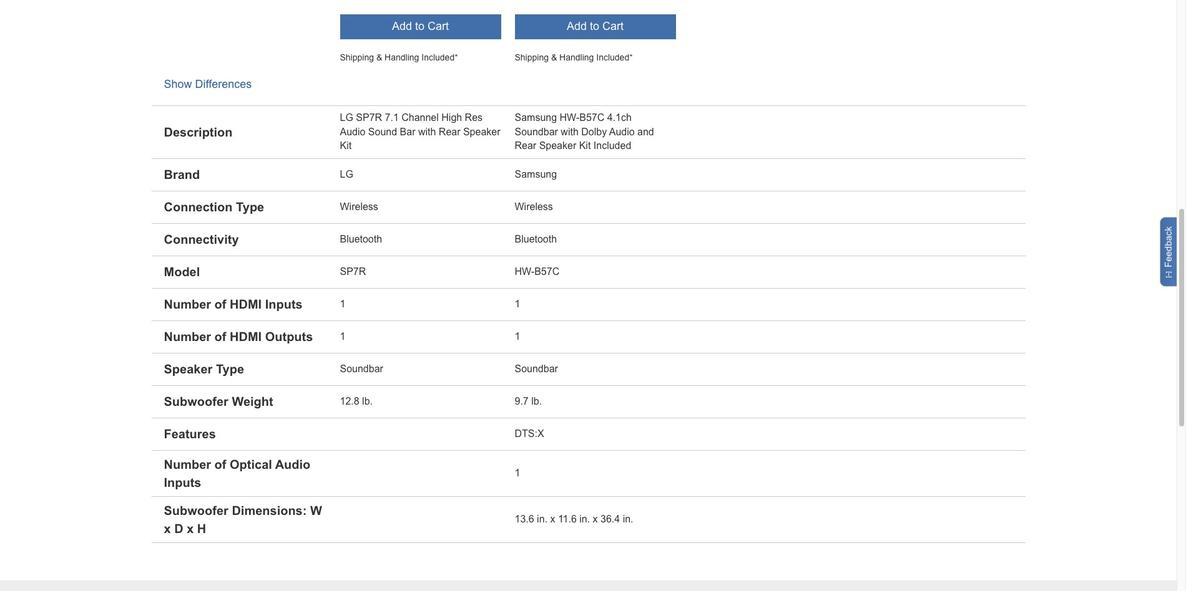 Task type: locate. For each thing, give the bounding box(es) containing it.
number for number of hdmi outputs
[[164, 331, 211, 344]]

1 horizontal spatial shipping
[[515, 52, 549, 62]]

of for inputs
[[215, 298, 226, 312]]

included* up high
[[422, 52, 458, 62]]

0 horizontal spatial shipping & handling included*
[[340, 52, 458, 62]]

0 vertical spatial b57c
[[580, 112, 605, 123]]

1 vertical spatial b57c
[[535, 267, 560, 277]]

kit
[[340, 141, 352, 151], [579, 141, 591, 151]]

audio down 4.1ch
[[609, 126, 635, 137]]

samsung
[[515, 112, 557, 123], [515, 169, 557, 180]]

1 vertical spatial hdmi
[[230, 331, 262, 344]]

number
[[164, 298, 211, 312], [164, 331, 211, 344], [164, 458, 211, 472]]

inputs inside number of optical audio inputs
[[164, 476, 201, 490]]

audio left sound on the top left
[[340, 126, 366, 137]]

sp7r
[[356, 112, 382, 123], [340, 267, 366, 277]]

2 horizontal spatial in.
[[623, 515, 633, 525]]

subwoofer for subwoofer weight
[[164, 395, 228, 409]]

0 vertical spatial hdmi
[[230, 298, 262, 312]]

optical
[[230, 458, 272, 472]]

of inside number of optical audio inputs
[[215, 458, 226, 472]]

included* up 4.1ch
[[596, 52, 633, 62]]

lb. right 12.8
[[362, 397, 373, 407]]

subwoofer inside subwoofer dimensions: w x d x h
[[164, 505, 228, 518]]

1 for outputs
[[515, 332, 520, 342]]

0 horizontal spatial rear
[[439, 126, 460, 137]]

1 horizontal spatial inputs
[[265, 298, 303, 312]]

included*
[[422, 52, 458, 62], [596, 52, 633, 62]]

number down model
[[164, 298, 211, 312]]

12.8
[[340, 397, 359, 407]]

4.1ch
[[607, 112, 632, 123]]

feedback
[[1163, 227, 1174, 268]]

speaker up the subwoofer weight
[[164, 363, 212, 377]]

x left d
[[164, 523, 171, 536]]

2 subwoofer from the top
[[164, 505, 228, 518]]

in.
[[537, 515, 548, 525], [580, 515, 590, 525], [623, 515, 633, 525]]

1 kit from the left
[[340, 141, 352, 151]]

0 vertical spatial type
[[236, 201, 264, 214]]

type down number of hdmi outputs
[[216, 363, 244, 377]]

type
[[236, 201, 264, 214], [216, 363, 244, 377]]

soundbar up 12.8 lb.
[[340, 364, 383, 375]]

1 horizontal spatial rear
[[515, 141, 536, 151]]

&
[[376, 52, 382, 62], [551, 52, 557, 62]]

1 vertical spatial subwoofer
[[164, 505, 228, 518]]

1 handling from the left
[[385, 52, 419, 62]]

0 horizontal spatial wireless
[[340, 202, 378, 212]]

hdmi for outputs
[[230, 331, 262, 344]]

3 in. from the left
[[623, 515, 633, 525]]

1
[[340, 299, 346, 310], [515, 299, 520, 310], [340, 332, 346, 342], [515, 332, 520, 342], [515, 468, 520, 479]]

2 kit from the left
[[579, 141, 591, 151]]

2 horizontal spatial speaker
[[539, 141, 576, 151]]

0 horizontal spatial inputs
[[164, 476, 201, 490]]

of up number of hdmi outputs
[[215, 298, 226, 312]]

rear inside samsung hw-b57c 4.1ch soundbar with dolby audio and rear speaker kit included
[[515, 141, 536, 151]]

connection
[[164, 201, 233, 214]]

0 vertical spatial subwoofer
[[164, 395, 228, 409]]

1 hdmi from the top
[[230, 298, 262, 312]]

0 horizontal spatial audio
[[275, 458, 311, 472]]

3 number from the top
[[164, 458, 211, 472]]

2 vertical spatial speaker
[[164, 363, 212, 377]]

1 horizontal spatial shipping & handling included*
[[515, 52, 633, 62]]

1 vertical spatial rear
[[515, 141, 536, 151]]

1 of from the top
[[215, 298, 226, 312]]

and
[[638, 126, 654, 137]]

subwoofer dimensions: w x d x h
[[164, 505, 322, 536]]

in. right 36.4
[[623, 515, 633, 525]]

1 horizontal spatial handling
[[559, 52, 594, 62]]

lg
[[340, 112, 353, 123], [340, 169, 353, 180]]

number inside number of optical audio inputs
[[164, 458, 211, 472]]

lb.
[[362, 397, 373, 407], [531, 397, 542, 407]]

shipping & handling included*
[[340, 52, 458, 62], [515, 52, 633, 62]]

None button
[[340, 14, 501, 39], [515, 14, 676, 39], [340, 14, 501, 39], [515, 14, 676, 39]]

type for connection type
[[236, 201, 264, 214]]

shipping
[[340, 52, 374, 62], [515, 52, 549, 62]]

1 samsung from the top
[[515, 112, 557, 123]]

0 vertical spatial hw-
[[560, 112, 580, 123]]

b57c
[[580, 112, 605, 123], [535, 267, 560, 277]]

0 horizontal spatial included*
[[422, 52, 458, 62]]

1 vertical spatial of
[[215, 331, 226, 344]]

0 horizontal spatial lb.
[[362, 397, 373, 407]]

hw- inside samsung hw-b57c 4.1ch soundbar with dolby audio and rear speaker kit included
[[560, 112, 580, 123]]

lb. for 12.8 lb.
[[362, 397, 373, 407]]

1 vertical spatial type
[[216, 363, 244, 377]]

1 vertical spatial lg
[[340, 169, 353, 180]]

of down number of hdmi inputs
[[215, 331, 226, 344]]

with down the channel
[[418, 126, 436, 137]]

dts:x
[[515, 429, 544, 440]]

in. right 13.6
[[537, 515, 548, 525]]

hdmi for inputs
[[230, 298, 262, 312]]

with left the dolby
[[561, 126, 579, 137]]

2 vertical spatial number
[[164, 458, 211, 472]]

bluetooth
[[340, 234, 382, 245], [515, 234, 557, 245]]

2 lb. from the left
[[531, 397, 542, 407]]

inputs up d
[[164, 476, 201, 490]]

2 number from the top
[[164, 331, 211, 344]]

0 horizontal spatial &
[[376, 52, 382, 62]]

1 number from the top
[[164, 298, 211, 312]]

handling
[[385, 52, 419, 62], [559, 52, 594, 62]]

speaker down res
[[463, 126, 500, 137]]

of left the 'optical'
[[215, 458, 226, 472]]

number of hdmi outputs
[[164, 331, 313, 344]]

lg sp7r 7.1 channel high res audio sound bar with rear speaker kit
[[340, 112, 500, 151]]

1 horizontal spatial bluetooth
[[515, 234, 557, 245]]

1 lb. from the left
[[362, 397, 373, 407]]

rear inside lg sp7r 7.1 channel high res audio sound bar with rear speaker kit
[[439, 126, 460, 137]]

1 horizontal spatial in.
[[580, 515, 590, 525]]

samsung inside samsung hw-b57c 4.1ch soundbar with dolby audio and rear speaker kit included
[[515, 112, 557, 123]]

1 for audio
[[515, 468, 520, 479]]

3 of from the top
[[215, 458, 226, 472]]

subwoofer up features
[[164, 395, 228, 409]]

speaker
[[463, 126, 500, 137], [539, 141, 576, 151], [164, 363, 212, 377]]

hdmi
[[230, 298, 262, 312], [230, 331, 262, 344]]

2 samsung from the top
[[515, 169, 557, 180]]

0 horizontal spatial with
[[418, 126, 436, 137]]

2 shipping & handling included* from the left
[[515, 52, 633, 62]]

2 wireless from the left
[[515, 202, 553, 212]]

1 horizontal spatial &
[[551, 52, 557, 62]]

inputs
[[265, 298, 303, 312], [164, 476, 201, 490]]

2 handling from the left
[[559, 52, 594, 62]]

1 vertical spatial number
[[164, 331, 211, 344]]

rear
[[439, 126, 460, 137], [515, 141, 536, 151]]

0 vertical spatial speaker
[[463, 126, 500, 137]]

0 horizontal spatial hw-
[[515, 267, 535, 277]]

hw-b57c
[[515, 267, 560, 277]]

hdmi up number of hdmi outputs
[[230, 298, 262, 312]]

description
[[164, 125, 233, 139]]

lb. right "9.7"
[[531, 397, 542, 407]]

13.6
[[515, 515, 534, 525]]

x left 11.6
[[550, 515, 555, 525]]

audio right the 'optical'
[[275, 458, 311, 472]]

samsung hw-b57c 4.1ch soundbar with dolby audio and rear speaker kit included
[[515, 112, 654, 151]]

7.1
[[385, 112, 399, 123]]

1 horizontal spatial wireless
[[515, 202, 553, 212]]

1 horizontal spatial speaker
[[463, 126, 500, 137]]

2 lg from the top
[[340, 169, 353, 180]]

samsung for samsung hw-b57c 4.1ch soundbar with dolby audio and rear speaker kit included
[[515, 112, 557, 123]]

number down features
[[164, 458, 211, 472]]

with
[[418, 126, 436, 137], [561, 126, 579, 137]]

1 shipping & handling included* from the left
[[340, 52, 458, 62]]

2 vertical spatial of
[[215, 458, 226, 472]]

2 of from the top
[[215, 331, 226, 344]]

hw-
[[560, 112, 580, 123], [515, 267, 535, 277]]

0 vertical spatial lg
[[340, 112, 353, 123]]

in. right 11.6
[[580, 515, 590, 525]]

0 vertical spatial number
[[164, 298, 211, 312]]

1 with from the left
[[418, 126, 436, 137]]

wireless
[[340, 202, 378, 212], [515, 202, 553, 212]]

soundbar left the dolby
[[515, 126, 558, 137]]

0 vertical spatial sp7r
[[356, 112, 382, 123]]

2 with from the left
[[561, 126, 579, 137]]

1 vertical spatial hw-
[[515, 267, 535, 277]]

res
[[465, 112, 483, 123]]

1 subwoofer from the top
[[164, 395, 228, 409]]

0 vertical spatial samsung
[[515, 112, 557, 123]]

of
[[215, 298, 226, 312], [215, 331, 226, 344], [215, 458, 226, 472]]

1 horizontal spatial kit
[[579, 141, 591, 151]]

1 horizontal spatial b57c
[[580, 112, 605, 123]]

1 horizontal spatial lb.
[[531, 397, 542, 407]]

0 vertical spatial rear
[[439, 126, 460, 137]]

1 in. from the left
[[537, 515, 548, 525]]

lg inside lg sp7r 7.1 channel high res audio sound bar with rear speaker kit
[[340, 112, 353, 123]]

0 horizontal spatial shipping
[[340, 52, 374, 62]]

subwoofer up h
[[164, 505, 228, 518]]

0 vertical spatial inputs
[[265, 298, 303, 312]]

1 included* from the left
[[422, 52, 458, 62]]

audio
[[340, 126, 366, 137], [609, 126, 635, 137], [275, 458, 311, 472]]

1 horizontal spatial with
[[561, 126, 579, 137]]

x
[[550, 515, 555, 525], [593, 515, 598, 525], [164, 523, 171, 536], [187, 523, 194, 536]]

0 horizontal spatial bluetooth
[[340, 234, 382, 245]]

kit inside lg sp7r 7.1 channel high res audio sound bar with rear speaker kit
[[340, 141, 352, 151]]

type right connection
[[236, 201, 264, 214]]

1 lg from the top
[[340, 112, 353, 123]]

1 horizontal spatial hw-
[[560, 112, 580, 123]]

differences
[[195, 78, 252, 91]]

of for outputs
[[215, 331, 226, 344]]

1 vertical spatial speaker
[[539, 141, 576, 151]]

2 hdmi from the top
[[230, 331, 262, 344]]

show differences
[[164, 78, 252, 91]]

9.7 lb.
[[515, 397, 542, 407]]

audio inside number of optical audio inputs
[[275, 458, 311, 472]]

hdmi down number of hdmi inputs
[[230, 331, 262, 344]]

1 horizontal spatial included*
[[596, 52, 633, 62]]

number up speaker type
[[164, 331, 211, 344]]

inputs up 'outputs'
[[265, 298, 303, 312]]

connectivity
[[164, 233, 239, 247]]

speaker left "included"
[[539, 141, 576, 151]]

weight
[[232, 395, 273, 409]]

subwoofer
[[164, 395, 228, 409], [164, 505, 228, 518]]

1 vertical spatial inputs
[[164, 476, 201, 490]]

0 vertical spatial of
[[215, 298, 226, 312]]

0 horizontal spatial in.
[[537, 515, 548, 525]]

d
[[174, 523, 183, 536]]

2 horizontal spatial audio
[[609, 126, 635, 137]]

0 horizontal spatial kit
[[340, 141, 352, 151]]

0 horizontal spatial handling
[[385, 52, 419, 62]]

soundbar
[[515, 126, 558, 137], [340, 364, 383, 375], [515, 364, 558, 375]]

1 horizontal spatial audio
[[340, 126, 366, 137]]

1 vertical spatial samsung
[[515, 169, 557, 180]]



Task type: vqa. For each thing, say whether or not it's contained in the screenshot.
the White,
no



Task type: describe. For each thing, give the bounding box(es) containing it.
channel
[[402, 112, 439, 123]]

1 for inputs
[[515, 299, 520, 310]]

subwoofer weight
[[164, 395, 273, 409]]

dimensions:
[[232, 505, 307, 518]]

x left 36.4
[[593, 515, 598, 525]]

soundbar inside samsung hw-b57c 4.1ch soundbar with dolby audio and rear speaker kit included
[[515, 126, 558, 137]]

soundbar up '9.7 lb.'
[[515, 364, 558, 375]]

12.8 lb.
[[340, 397, 373, 407]]

2 bluetooth from the left
[[515, 234, 557, 245]]

included
[[594, 141, 631, 151]]

audio inside lg sp7r 7.1 channel high res audio sound bar with rear speaker kit
[[340, 126, 366, 137]]

show differences link
[[164, 78, 252, 91]]

feedback link
[[1160, 217, 1182, 287]]

speaker type
[[164, 363, 244, 377]]

1 shipping from the left
[[340, 52, 374, 62]]

of for audio
[[215, 458, 226, 472]]

sound
[[368, 126, 397, 137]]

9.7
[[515, 397, 529, 407]]

36.4
[[601, 515, 620, 525]]

number of hdmi inputs
[[164, 298, 303, 312]]

11.6
[[558, 515, 577, 525]]

number for number of hdmi inputs
[[164, 298, 211, 312]]

outputs
[[265, 331, 313, 344]]

type for speaker type
[[216, 363, 244, 377]]

0 horizontal spatial speaker
[[164, 363, 212, 377]]

speaker inside lg sp7r 7.1 channel high res audio sound bar with rear speaker kit
[[463, 126, 500, 137]]

1 & from the left
[[376, 52, 382, 62]]

samsung for samsung
[[515, 169, 557, 180]]

w
[[310, 505, 322, 518]]

2 in. from the left
[[580, 515, 590, 525]]

13.6 in. x 11.6 in. x 36.4 in.
[[515, 515, 633, 525]]

with inside lg sp7r 7.1 channel high res audio sound bar with rear speaker kit
[[418, 126, 436, 137]]

1 vertical spatial sp7r
[[340, 267, 366, 277]]

lg for lg
[[340, 169, 353, 180]]

show
[[164, 78, 192, 91]]

kit inside samsung hw-b57c 4.1ch soundbar with dolby audio and rear speaker kit included
[[579, 141, 591, 151]]

features
[[164, 428, 216, 442]]

lg for lg sp7r 7.1 channel high res audio sound bar with rear speaker kit
[[340, 112, 353, 123]]

1 bluetooth from the left
[[340, 234, 382, 245]]

2 included* from the left
[[596, 52, 633, 62]]

2 shipping from the left
[[515, 52, 549, 62]]

lb. for 9.7 lb.
[[531, 397, 542, 407]]

speaker inside samsung hw-b57c 4.1ch soundbar with dolby audio and rear speaker kit included
[[539, 141, 576, 151]]

with inside samsung hw-b57c 4.1ch soundbar with dolby audio and rear speaker kit included
[[561, 126, 579, 137]]

number of optical audio inputs
[[164, 458, 311, 490]]

b57c inside samsung hw-b57c 4.1ch soundbar with dolby audio and rear speaker kit included
[[580, 112, 605, 123]]

2 & from the left
[[551, 52, 557, 62]]

number for number of optical audio inputs
[[164, 458, 211, 472]]

high
[[442, 112, 462, 123]]

bar
[[400, 126, 416, 137]]

1 wireless from the left
[[340, 202, 378, 212]]

dolby
[[581, 126, 607, 137]]

brand
[[164, 168, 200, 182]]

subwoofer for subwoofer dimensions: w x d x h
[[164, 505, 228, 518]]

model
[[164, 266, 200, 279]]

x right d
[[187, 523, 194, 536]]

connection type
[[164, 201, 264, 214]]

0 horizontal spatial b57c
[[535, 267, 560, 277]]

sp7r inside lg sp7r 7.1 channel high res audio sound bar with rear speaker kit
[[356, 112, 382, 123]]

audio inside samsung hw-b57c 4.1ch soundbar with dolby audio and rear speaker kit included
[[609, 126, 635, 137]]

h
[[197, 523, 206, 536]]



